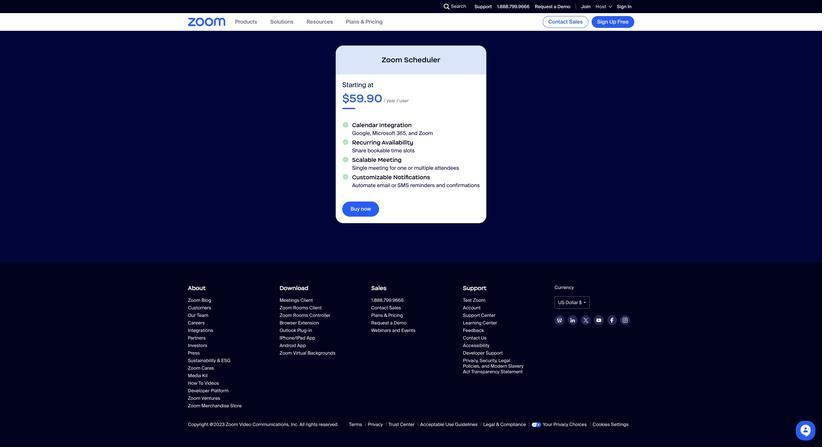 Task type: describe. For each thing, give the bounding box(es) containing it.
terms
[[349, 422, 362, 428]]

scalable
[[352, 157, 377, 164]]

download
[[280, 285, 309, 292]]

meetings client zoom rooms client zoom rooms controller browser extension outlook plug-in iphone/ipad app android app zoom virtual backgrounds
[[280, 298, 336, 357]]

integrations link
[[188, 328, 250, 334]]

0 horizontal spatial contact sales link
[[372, 305, 434, 311]]

1 vertical spatial center
[[483, 321, 498, 326]]

terms link
[[349, 422, 362, 428]]

and inside calendar integration google, microsoft 365, and zoom
[[409, 130, 418, 137]]

host button
[[596, 4, 612, 10]]

pricing inside 1.888.799.9666 contact sales plans & pricing request a demo webinars and events
[[389, 313, 403, 319]]

android app link
[[280, 343, 342, 349]]

recurring
[[352, 139, 381, 147]]

webinars and events link
[[372, 328, 434, 334]]

0 vertical spatial center
[[481, 313, 496, 319]]

1 horizontal spatial app
[[307, 336, 315, 342]]

reserved.
[[319, 422, 339, 428]]

us
[[559, 300, 565, 306]]

1 vertical spatial client
[[310, 305, 322, 311]]

1 horizontal spatial contact sales link
[[543, 16, 589, 28]]

outlook plug-in link
[[280, 328, 342, 334]]

1.888.799.9666 contact sales plans & pricing request a demo webinars and events
[[372, 298, 416, 334]]

in
[[628, 4, 632, 9]]

@2023
[[210, 422, 225, 428]]

1 vertical spatial support link
[[463, 283, 543, 295]]

resources button
[[307, 19, 333, 25]]

0 horizontal spatial plans
[[346, 19, 360, 25]]

zoom scheduler
[[382, 56, 441, 64]]

media kit link
[[188, 373, 250, 379]]

store
[[230, 404, 242, 410]]

up
[[610, 18, 617, 25]]

in
[[309, 328, 312, 334]]

trust center
[[389, 422, 415, 428]]

1 horizontal spatial 1.888.799.9666 link
[[498, 4, 530, 9]]

virtual
[[293, 351, 307, 357]]

get
[[315, 19, 336, 33]]

contact inside 1.888.799.9666 contact sales plans & pricing request a demo webinars and events
[[372, 305, 388, 311]]

user
[[400, 98, 409, 104]]

webinars
[[372, 328, 391, 334]]

year
[[387, 98, 396, 104]]

sign for sign in
[[617, 4, 627, 9]]

investors link
[[188, 343, 250, 349]]

customers
[[188, 305, 211, 311]]

$59.90
[[343, 91, 383, 106]]

how
[[188, 381, 198, 387]]

sign in
[[617, 4, 632, 9]]

single
[[352, 165, 367, 172]]

starting
[[343, 81, 366, 89]]

meeting
[[369, 165, 389, 172]]

confirmations
[[447, 182, 480, 189]]

or inside scalable meeting single meeting for one or multiple attendees
[[408, 165, 413, 172]]

blog image
[[557, 318, 563, 324]]

0 horizontal spatial legal
[[484, 422, 495, 428]]

contact sales
[[549, 18, 583, 25]]

privacy link
[[368, 422, 383, 428]]

your privacy choices link
[[532, 422, 587, 428]]

communications,
[[253, 422, 290, 428]]

inc.
[[291, 422, 299, 428]]

2 / from the left
[[397, 98, 399, 104]]

iphone/ipad app link
[[280, 336, 342, 342]]

solutions button
[[271, 19, 294, 25]]

for
[[390, 165, 396, 172]]

privacy,
[[463, 358, 479, 364]]

platform
[[211, 389, 229, 394]]

0 vertical spatial demo
[[558, 4, 571, 9]]

partners link
[[188, 336, 250, 342]]

learning center link
[[463, 321, 526, 326]]

browser
[[280, 321, 297, 326]]

sales inside "link"
[[372, 285, 387, 292]]

1 privacy from the left
[[368, 422, 383, 428]]

share
[[352, 147, 367, 154]]

act
[[463, 370, 470, 375]]

2 privacy from the left
[[554, 422, 569, 428]]

cookies
[[593, 422, 610, 428]]

notifications
[[394, 174, 431, 181]]

legal & compliance link
[[484, 422, 526, 428]]

integrations
[[188, 328, 213, 334]]

a inside 1.888.799.9666 contact sales plans & pricing request a demo webinars and events
[[390, 321, 393, 326]]

use
[[446, 422, 454, 428]]

0 vertical spatial scheduler
[[449, 19, 508, 33]]

video
[[239, 422, 252, 428]]

scalable meeting single meeting for one or multiple attendees
[[352, 157, 460, 172]]

customers link
[[188, 305, 250, 311]]

media
[[188, 373, 201, 379]]

microsoft
[[373, 130, 396, 137]]

1 vertical spatial plans & pricing link
[[372, 313, 434, 319]]

0 horizontal spatial 1.888.799.9666 link
[[372, 298, 451, 304]]

sign for sign up free
[[598, 18, 609, 25]]

support down accessibility link
[[486, 351, 503, 357]]

availability
[[382, 139, 414, 147]]

1 vertical spatial app
[[298, 343, 306, 349]]

zoom cares link
[[188, 366, 250, 372]]

privacy, security, legal policies, and modern slavery act transparency statement link
[[463, 358, 526, 375]]

accessibility
[[463, 343, 490, 349]]

0 vertical spatial support link
[[475, 4, 492, 9]]

request inside 1.888.799.9666 contact sales plans & pricing request a demo webinars and events
[[372, 321, 389, 326]]

developer platform link
[[188, 389, 250, 394]]

linked in image
[[571, 319, 575, 323]]

blog
[[202, 298, 211, 304]]

sms
[[398, 182, 409, 189]]

products
[[235, 19, 257, 25]]

with
[[385, 19, 411, 33]]

currency
[[555, 285, 574, 291]]

dollar
[[566, 300, 579, 306]]

sustainability & esg link
[[188, 358, 250, 364]]

accessibility link
[[463, 343, 526, 349]]

365,
[[397, 130, 407, 137]]

1 vertical spatial scheduler
[[404, 56, 441, 64]]

feedback link
[[463, 328, 526, 334]]

youtube image
[[597, 319, 602, 323]]

test zoom account support center learning center feedback contact us accessibility developer support privacy, security, legal policies, and modern slavery act transparency statement
[[463, 298, 524, 375]]

at
[[368, 81, 374, 89]]

attendees
[[435, 165, 460, 172]]

buy now link
[[343, 202, 379, 217]]

team
[[197, 313, 209, 319]]



Task type: vqa. For each thing, say whether or not it's contained in the screenshot.
their
no



Task type: locate. For each thing, give the bounding box(es) containing it.
/ left year
[[384, 98, 386, 104]]

zoom
[[414, 19, 446, 33], [382, 56, 403, 64], [419, 130, 433, 137], [188, 298, 201, 304], [473, 298, 486, 304], [280, 305, 292, 311], [280, 313, 292, 319], [280, 351, 292, 357], [188, 366, 201, 372], [188, 396, 201, 402], [188, 404, 201, 410], [226, 422, 238, 428]]

or inside customizable notifications automate email or sms reminders and confirmations
[[392, 182, 397, 189]]

sales up 'webinars and events' 'link' in the bottom of the page
[[390, 305, 401, 311]]

how to videos link
[[188, 381, 250, 387]]

and inside 1.888.799.9666 contact sales plans & pricing request a demo webinars and events
[[393, 328, 401, 334]]

merchandise
[[202, 404, 229, 410]]

request up webinars
[[372, 321, 389, 326]]

0 vertical spatial sign
[[617, 4, 627, 9]]

or left sms
[[392, 182, 397, 189]]

account link
[[463, 305, 526, 311]]

about link
[[188, 283, 268, 295]]

2 horizontal spatial contact
[[549, 18, 568, 25]]

0 vertical spatial client
[[301, 298, 313, 304]]

calendar
[[352, 122, 378, 129]]

multiple
[[414, 165, 434, 172]]

developer down accessibility
[[463, 351, 485, 357]]

plans right get
[[346, 19, 360, 25]]

main content containing get started with zoom scheduler
[[0, 0, 823, 263]]

all
[[300, 422, 305, 428]]

careers link
[[188, 321, 250, 326]]

0 vertical spatial a
[[554, 4, 557, 9]]

privacy
[[368, 422, 383, 428], [554, 422, 569, 428]]

0 horizontal spatial or
[[392, 182, 397, 189]]

policies,
[[463, 364, 481, 370]]

sales down join
[[570, 18, 583, 25]]

now
[[361, 206, 371, 213]]

about
[[188, 285, 206, 292]]

contact sales link
[[543, 16, 589, 28], [372, 305, 434, 311]]

/ right year
[[397, 98, 399, 104]]

acceptable use guidelines
[[421, 422, 478, 428]]

None search field
[[420, 1, 446, 12]]

center right trust
[[400, 422, 415, 428]]

&
[[361, 19, 365, 25], [384, 313, 388, 319], [217, 358, 220, 364], [496, 422, 500, 428]]

sign left up
[[598, 18, 609, 25]]

support link
[[475, 4, 492, 9], [463, 283, 543, 295]]

1 vertical spatial demo
[[394, 321, 407, 326]]

and right the "365,"
[[409, 130, 418, 137]]

0 horizontal spatial sign
[[598, 18, 609, 25]]

ventures
[[202, 396, 220, 402]]

instagram image
[[623, 318, 628, 324]]

join
[[582, 4, 591, 9]]

0 vertical spatial app
[[307, 336, 315, 342]]

1 vertical spatial plans
[[372, 313, 383, 319]]

and inside customizable notifications automate email or sms reminders and confirmations
[[436, 182, 446, 189]]

0 horizontal spatial app
[[298, 343, 306, 349]]

1 vertical spatial developer
[[188, 389, 210, 394]]

request a demo link up 'webinars and events' 'link' in the bottom of the page
[[372, 321, 434, 326]]

automate
[[352, 182, 376, 189]]

calendar integration google, microsoft 365, and zoom
[[352, 122, 433, 137]]

1 rooms from the top
[[293, 305, 308, 311]]

plans inside 1.888.799.9666 contact sales plans & pricing request a demo webinars and events
[[372, 313, 383, 319]]

1 vertical spatial request
[[372, 321, 389, 326]]

sign inside sign up free link
[[598, 18, 609, 25]]

compliance
[[501, 422, 526, 428]]

iphone/ipad
[[280, 336, 306, 342]]

us
[[481, 336, 487, 342]]

1 / from the left
[[384, 98, 386, 104]]

1 vertical spatial contact
[[372, 305, 388, 311]]

demo up 'contact sales'
[[558, 4, 571, 9]]

backgrounds
[[308, 351, 336, 357]]

legal right the guidelines
[[484, 422, 495, 428]]

and left modern
[[482, 364, 490, 370]]

1 horizontal spatial request
[[535, 4, 553, 9]]

zoom merchandise store link
[[188, 404, 250, 410]]

slavery
[[509, 364, 524, 370]]

0 horizontal spatial pricing
[[366, 19, 383, 25]]

2 vertical spatial center
[[400, 422, 415, 428]]

0 vertical spatial request a demo link
[[535, 4, 571, 9]]

1 horizontal spatial legal
[[499, 358, 511, 364]]

1 horizontal spatial pricing
[[389, 313, 403, 319]]

buy
[[351, 206, 360, 213]]

demo up 'webinars and events' 'link' in the bottom of the page
[[394, 321, 407, 326]]

support link up test zoom 'link'
[[463, 283, 543, 295]]

1 vertical spatial a
[[390, 321, 393, 326]]

privacy left trust
[[368, 422, 383, 428]]

free
[[618, 18, 629, 25]]

a up 'contact sales'
[[554, 4, 557, 9]]

0 vertical spatial 1.888.799.9666
[[498, 4, 530, 9]]

a up webinars
[[390, 321, 393, 326]]

cookies settings
[[593, 422, 629, 428]]

0 vertical spatial 1.888.799.9666 link
[[498, 4, 530, 9]]

plans
[[346, 19, 360, 25], [372, 313, 383, 319]]

& inside 1.888.799.9666 contact sales plans & pricing request a demo webinars and events
[[384, 313, 388, 319]]

contact inside test zoom account support center learning center feedback contact us accessibility developer support privacy, security, legal policies, and modern slavery act transparency statement
[[463, 336, 480, 342]]

1 horizontal spatial demo
[[558, 4, 571, 9]]

twitter image
[[584, 318, 589, 323]]

1 vertical spatial legal
[[484, 422, 495, 428]]

1 horizontal spatial /
[[397, 98, 399, 104]]

google,
[[352, 130, 371, 137]]

sign up free
[[598, 18, 629, 25]]

client
[[301, 298, 313, 304], [310, 305, 322, 311]]

rooms up extension
[[293, 313, 308, 319]]

zoom logo image
[[188, 18, 225, 26]]

press link
[[188, 351, 250, 357]]

0 horizontal spatial request
[[372, 321, 389, 326]]

join link
[[582, 4, 591, 9]]

developer down to
[[188, 389, 210, 394]]

search image
[[444, 4, 450, 10], [444, 4, 450, 10]]

0 vertical spatial plans
[[346, 19, 360, 25]]

demo inside 1.888.799.9666 contact sales plans & pricing request a demo webinars and events
[[394, 321, 407, 326]]

and
[[409, 130, 418, 137], [436, 182, 446, 189], [393, 328, 401, 334], [482, 364, 490, 370]]

one
[[398, 165, 407, 172]]

rooms up zoom rooms controller link
[[293, 305, 308, 311]]

0 vertical spatial plans & pricing link
[[346, 19, 383, 25]]

app down outlook plug-in link
[[307, 336, 315, 342]]

2 vertical spatial contact
[[463, 336, 480, 342]]

0 horizontal spatial demo
[[394, 321, 407, 326]]

support right search
[[475, 4, 492, 9]]

1 vertical spatial 1.888.799.9666
[[372, 298, 404, 304]]

zoom rooms controller link
[[280, 313, 342, 319]]

2 horizontal spatial sales
[[570, 18, 583, 25]]

center down support center 'link'
[[483, 321, 498, 326]]

acceptable
[[421, 422, 445, 428]]

0 vertical spatial sales
[[570, 18, 583, 25]]

1 vertical spatial sign
[[598, 18, 609, 25]]

0 horizontal spatial sales
[[372, 285, 387, 292]]

legal down the 'developer support' link at right
[[499, 358, 511, 364]]

settings
[[611, 422, 629, 428]]

1 horizontal spatial sales
[[390, 305, 401, 311]]

request a demo link for 1.888.799.9666
[[535, 4, 571, 9]]

0 horizontal spatial request a demo link
[[372, 321, 434, 326]]

account
[[463, 305, 481, 311]]

plug-
[[297, 328, 309, 334]]

0 vertical spatial request
[[535, 4, 553, 9]]

meetings
[[280, 298, 300, 304]]

and inside test zoom account support center learning center feedback contact us accessibility developer support privacy, security, legal policies, and modern slavery act transparency statement
[[482, 364, 490, 370]]

download link
[[280, 283, 359, 295]]

kit
[[202, 373, 208, 379]]

host
[[596, 4, 607, 10]]

1 vertical spatial 1.888.799.9666 link
[[372, 298, 451, 304]]

1 vertical spatial or
[[392, 182, 397, 189]]

0 horizontal spatial a
[[390, 321, 393, 326]]

1 horizontal spatial contact
[[463, 336, 480, 342]]

0 vertical spatial developer
[[463, 351, 485, 357]]

1 horizontal spatial scheduler
[[449, 19, 508, 33]]

and left events
[[393, 328, 401, 334]]

2 rooms from the top
[[293, 313, 308, 319]]

us dollar $ button
[[555, 297, 590, 309]]

1 horizontal spatial 1.888.799.9666
[[498, 4, 530, 9]]

0 vertical spatial legal
[[499, 358, 511, 364]]

or right one
[[408, 165, 413, 172]]

1 horizontal spatial sign
[[617, 4, 627, 9]]

1 vertical spatial pricing
[[389, 313, 403, 319]]

your privacy choices
[[543, 422, 587, 428]]

main content
[[0, 0, 823, 263]]

support link right search
[[475, 4, 492, 9]]

time
[[392, 147, 402, 154]]

request a demo link up 'contact sales'
[[535, 4, 571, 9]]

feedback
[[463, 328, 484, 334]]

our
[[188, 313, 196, 319]]

1 horizontal spatial or
[[408, 165, 413, 172]]

contact sales link down request a demo
[[543, 16, 589, 28]]

support
[[475, 4, 492, 9], [463, 285, 487, 292], [463, 313, 480, 319], [486, 351, 503, 357]]

browser extension link
[[280, 321, 342, 326]]

meetings client link
[[280, 298, 359, 304]]

started
[[339, 19, 382, 33]]

client down meetings client link
[[310, 305, 322, 311]]

pricing left with
[[366, 19, 383, 25]]

support down account
[[463, 313, 480, 319]]

zoom rooms client link
[[280, 305, 342, 311]]

0 horizontal spatial contact
[[372, 305, 388, 311]]

0 horizontal spatial 1.888.799.9666
[[372, 298, 404, 304]]

1 horizontal spatial a
[[554, 4, 557, 9]]

1 vertical spatial contact sales link
[[372, 305, 434, 311]]

your
[[543, 422, 553, 428]]

contact down request a demo
[[549, 18, 568, 25]]

our team link
[[188, 313, 250, 319]]

modern
[[491, 364, 508, 370]]

0 horizontal spatial scheduler
[[404, 56, 441, 64]]

resources
[[307, 19, 333, 25]]

request a demo
[[535, 4, 571, 9]]

request up 'contact sales'
[[535, 4, 553, 9]]

0 vertical spatial rooms
[[293, 305, 308, 311]]

contact sales link down sales "link"
[[372, 305, 434, 311]]

1.888.799.9666 for 1.888.799.9666
[[498, 4, 530, 9]]

1.888.799.9666 for 1.888.799.9666 contact sales plans & pricing request a demo webinars and events
[[372, 298, 404, 304]]

sales up 1.888.799.9666 contact sales plans & pricing request a demo webinars and events
[[372, 285, 387, 292]]

starting at $59.90 / year / user
[[343, 81, 409, 106]]

1 horizontal spatial plans
[[372, 313, 383, 319]]

0 vertical spatial pricing
[[366, 19, 383, 25]]

drop down icon image
[[584, 303, 587, 304]]

recurring availability share bookable time slots
[[352, 139, 415, 154]]

contact up webinars
[[372, 305, 388, 311]]

1 vertical spatial request a demo link
[[372, 321, 434, 326]]

0 horizontal spatial developer
[[188, 389, 210, 394]]

plans up webinars
[[372, 313, 383, 319]]

demo
[[558, 4, 571, 9], [394, 321, 407, 326]]

facebook image
[[611, 318, 614, 324]]

android
[[280, 343, 296, 349]]

pricing up 'webinars and events' 'link' in the bottom of the page
[[389, 313, 403, 319]]

zoom inside calendar integration google, microsoft 365, and zoom
[[419, 130, 433, 137]]

pricing
[[366, 19, 383, 25], [389, 313, 403, 319]]

legal
[[499, 358, 511, 364], [484, 422, 495, 428]]

0 vertical spatial or
[[408, 165, 413, 172]]

developer inside test zoom account support center learning center feedback contact us accessibility developer support privacy, security, legal policies, and modern slavery act transparency statement
[[463, 351, 485, 357]]

0 horizontal spatial /
[[384, 98, 386, 104]]

copyright @2023 zoom video communications, inc. all rights reserved.
[[188, 422, 339, 428]]

1.888.799.9666
[[498, 4, 530, 9], [372, 298, 404, 304]]

zoom inside test zoom account support center learning center feedback contact us accessibility developer support privacy, security, legal policies, and modern slavery act transparency statement
[[473, 298, 486, 304]]

security,
[[480, 358, 498, 364]]

developer inside zoom blog customers our team careers integrations partners investors press sustainability & esg zoom cares media kit how to videos developer platform zoom ventures zoom merchandise store
[[188, 389, 210, 394]]

and right "reminders"
[[436, 182, 446, 189]]

1 vertical spatial rooms
[[293, 313, 308, 319]]

app up "virtual"
[[298, 343, 306, 349]]

1 horizontal spatial privacy
[[554, 422, 569, 428]]

test zoom link
[[463, 298, 543, 304]]

developer support link
[[463, 351, 526, 357]]

1 horizontal spatial developer
[[463, 351, 485, 357]]

1 vertical spatial sales
[[372, 285, 387, 292]]

guidelines
[[455, 422, 478, 428]]

0 horizontal spatial privacy
[[368, 422, 383, 428]]

transparency
[[472, 370, 500, 375]]

contact down feedback
[[463, 336, 480, 342]]

support up test
[[463, 285, 487, 292]]

zoom blog customers our team careers integrations partners investors press sustainability & esg zoom cares media kit how to videos developer platform zoom ventures zoom merchandise store
[[188, 298, 242, 410]]

trust
[[389, 422, 399, 428]]

1 horizontal spatial request a demo link
[[535, 4, 571, 9]]

0 vertical spatial contact sales link
[[543, 16, 589, 28]]

reminders
[[410, 182, 435, 189]]

sign left the in
[[617, 4, 627, 9]]

1.888.799.9666 inside 1.888.799.9666 contact sales plans & pricing request a demo webinars and events
[[372, 298, 404, 304]]

zoom ventures link
[[188, 396, 250, 402]]

privacy right your
[[554, 422, 569, 428]]

& inside zoom blog customers our team careers integrations partners investors press sustainability & esg zoom cares media kit how to videos developer platform zoom ventures zoom merchandise store
[[217, 358, 220, 364]]

client up zoom rooms client link
[[301, 298, 313, 304]]

legal inside test zoom account support center learning center feedback contact us accessibility developer support privacy, security, legal policies, and modern slavery act transparency statement
[[499, 358, 511, 364]]

0 vertical spatial contact
[[549, 18, 568, 25]]

plans & pricing link
[[346, 19, 383, 25], [372, 313, 434, 319]]

2 vertical spatial sales
[[390, 305, 401, 311]]

center down account link
[[481, 313, 496, 319]]

request a demo link for plans & pricing
[[372, 321, 434, 326]]

sales inside 1.888.799.9666 contact sales plans & pricing request a demo webinars and events
[[390, 305, 401, 311]]



